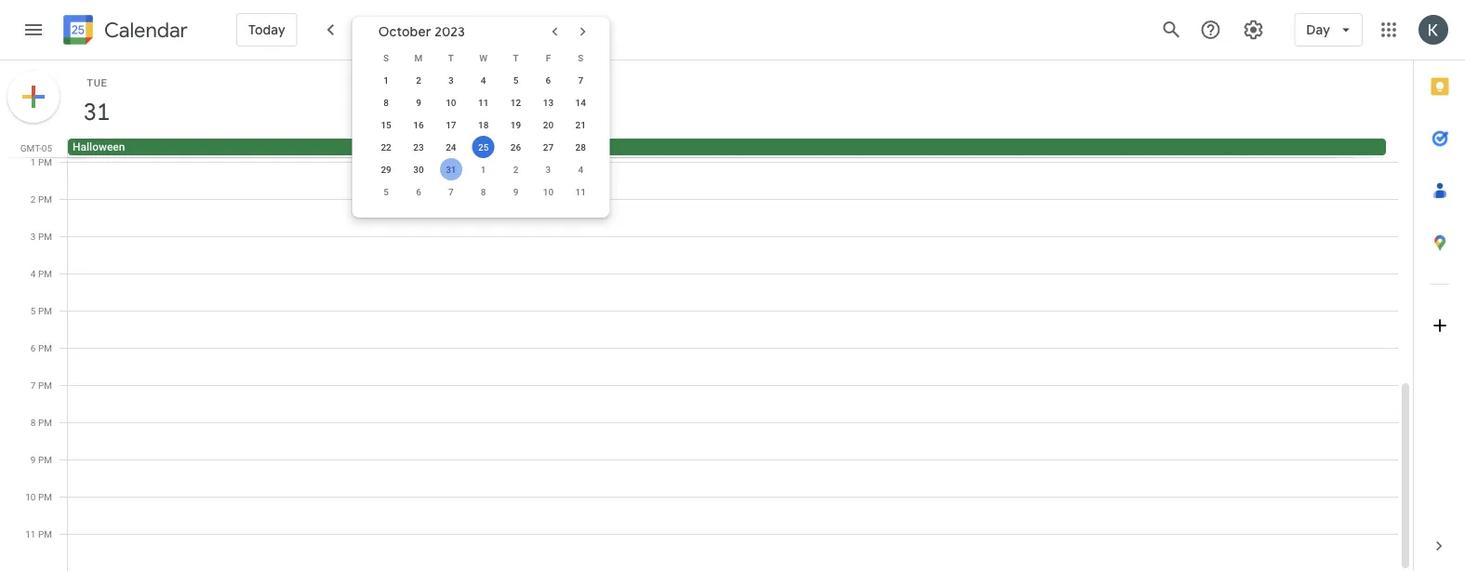 Task type: vqa. For each thing, say whether or not it's contained in the screenshot.
left November
no



Task type: describe. For each thing, give the bounding box(es) containing it.
0 vertical spatial 8
[[384, 97, 389, 108]]

14
[[575, 97, 586, 108]]

25, today element
[[472, 136, 495, 158]]

5 pm
[[31, 305, 52, 316]]

2 s from the left
[[578, 52, 584, 63]]

12 element
[[505, 91, 527, 113]]

28 element
[[570, 136, 592, 158]]

7 for 7 pm
[[31, 380, 36, 391]]

5 for 5 pm
[[31, 305, 36, 316]]

halloween row
[[60, 139, 1413, 157]]

11 element
[[472, 91, 495, 113]]

9 for 9 pm
[[31, 454, 36, 465]]

row containing 1
[[370, 69, 597, 91]]

11 pm
[[25, 528, 52, 540]]

4 pm
[[31, 268, 52, 279]]

19 element
[[505, 113, 527, 136]]

1 horizontal spatial 2
[[416, 74, 421, 86]]

10 for november 10 element
[[543, 186, 554, 197]]

halloween
[[73, 140, 125, 154]]

11 for 11 pm
[[25, 528, 36, 540]]

27
[[543, 141, 554, 153]]

8 for november 8 element
[[481, 186, 486, 197]]

8 for 8 pm
[[31, 417, 36, 428]]

25
[[478, 141, 489, 153]]

pm for 4 pm
[[38, 268, 52, 279]]

1 horizontal spatial 9
[[416, 97, 421, 108]]

october 2023
[[378, 23, 465, 40]]

0 vertical spatial 7
[[578, 74, 583, 86]]

october 31, 2023
[[394, 17, 551, 43]]

15
[[381, 119, 391, 130]]

18
[[478, 119, 489, 130]]

16 element
[[407, 113, 430, 136]]

november 8 element
[[472, 180, 495, 203]]

october 2023 grid
[[370, 47, 597, 203]]

22 element
[[375, 136, 397, 158]]

24 element
[[440, 136, 462, 158]]

pm for 1 pm
[[38, 156, 52, 167]]

7 pm
[[31, 380, 52, 391]]

pm for 9 pm
[[38, 454, 52, 465]]

9 for november 9 element
[[513, 186, 519, 197]]

1 pm
[[31, 156, 52, 167]]

10 for 10 pm
[[25, 491, 36, 502]]

today
[[248, 21, 285, 38]]

november 5 element
[[375, 180, 397, 203]]

27 element
[[537, 136, 559, 158]]

calendar element
[[60, 11, 188, 52]]

row containing 29
[[370, 158, 597, 180]]

october 31, 2023 button
[[387, 17, 581, 43]]

calendar
[[104, 17, 188, 43]]

w
[[479, 52, 488, 63]]

1 t from the left
[[448, 52, 454, 63]]

halloween grid
[[0, 49, 1413, 572]]

05
[[42, 142, 52, 154]]

pm for 7 pm
[[38, 380, 52, 391]]

11 for november 11 element
[[575, 186, 586, 197]]

14 element
[[570, 91, 592, 113]]

21 element
[[570, 113, 592, 136]]

1 s from the left
[[383, 52, 389, 63]]

2 for november 2 element
[[513, 164, 519, 175]]

pm for 2 pm
[[38, 194, 52, 205]]

row containing s
[[370, 47, 597, 69]]

pm for 3 pm
[[38, 231, 52, 242]]

row group containing 1
[[370, 69, 597, 203]]

november 4 element
[[570, 158, 592, 180]]

november 11 element
[[570, 180, 592, 203]]

0 vertical spatial 3
[[448, 74, 454, 86]]

25 cell
[[467, 136, 500, 158]]

12
[[511, 97, 521, 108]]

31
[[446, 164, 456, 175]]

november 3 element
[[537, 158, 559, 180]]

10 pm
[[25, 491, 52, 502]]

6 pm
[[31, 342, 52, 354]]



Task type: locate. For each thing, give the bounding box(es) containing it.
8
[[384, 97, 389, 108], [481, 186, 486, 197], [31, 417, 36, 428]]

30
[[413, 164, 424, 175]]

23
[[413, 141, 424, 153]]

11 pm from the top
[[38, 528, 52, 540]]

2023 left 31,
[[435, 23, 465, 40]]

3 pm
[[31, 231, 52, 242]]

11 down 10 pm
[[25, 528, 36, 540]]

t left w
[[448, 52, 454, 63]]

tab list
[[1414, 60, 1465, 520]]

1 pm from the top
[[38, 156, 52, 167]]

2 vertical spatial 7
[[31, 380, 36, 391]]

11 up "18"
[[478, 97, 489, 108]]

21
[[575, 119, 586, 130]]

s right f
[[578, 52, 584, 63]]

1 vertical spatial 4
[[578, 164, 583, 175]]

7 up 8 pm on the bottom of page
[[31, 380, 36, 391]]

november 7 element
[[440, 180, 462, 203]]

1 up november 8 element
[[481, 164, 486, 175]]

0 vertical spatial 9
[[416, 97, 421, 108]]

1 horizontal spatial s
[[578, 52, 584, 63]]

pm for 11 pm
[[38, 528, 52, 540]]

2 t from the left
[[513, 52, 519, 63]]

2 vertical spatial 10
[[25, 491, 36, 502]]

november 9 element
[[505, 180, 527, 203]]

7 up 14 element
[[578, 74, 583, 86]]

2 vertical spatial 11
[[25, 528, 36, 540]]

3 inside halloween grid
[[31, 231, 36, 242]]

0 horizontal spatial 8
[[31, 417, 36, 428]]

8 up 15 element on the top left of the page
[[384, 97, 389, 108]]

1 horizontal spatial 7
[[448, 186, 454, 197]]

october
[[394, 17, 473, 43], [378, 23, 431, 40]]

2 vertical spatial 6
[[31, 342, 36, 354]]

13
[[543, 97, 554, 108]]

5 inside halloween grid
[[31, 305, 36, 316]]

row containing 15
[[370, 113, 597, 136]]

23 element
[[407, 136, 430, 158]]

row group
[[370, 69, 597, 203]]

0 horizontal spatial 7
[[31, 380, 36, 391]]

row containing 5
[[370, 180, 597, 203]]

0 horizontal spatial 2
[[31, 194, 36, 205]]

1 vertical spatial 2
[[513, 164, 519, 175]]

2 horizontal spatial 1
[[481, 164, 486, 175]]

pm up the 6 pm
[[38, 305, 52, 316]]

1 vertical spatial 5
[[384, 186, 389, 197]]

halloween button
[[68, 139, 1386, 155]]

3 up 10 element
[[448, 74, 454, 86]]

3 down 2 pm
[[31, 231, 36, 242]]

support image
[[1199, 19, 1222, 41]]

pm up 8 pm on the bottom of page
[[38, 380, 52, 391]]

1 vertical spatial 9
[[513, 186, 519, 197]]

october for october 2023
[[378, 23, 431, 40]]

2 vertical spatial 3
[[31, 231, 36, 242]]

5 up the 6 pm
[[31, 305, 36, 316]]

2 pm from the top
[[38, 194, 52, 205]]

m
[[415, 52, 423, 63]]

pm down 1 pm
[[38, 194, 52, 205]]

today button
[[236, 13, 297, 47]]

5
[[513, 74, 519, 86], [384, 186, 389, 197], [31, 305, 36, 316]]

1 horizontal spatial 4
[[481, 74, 486, 86]]

2 for 2 pm
[[31, 194, 36, 205]]

1
[[384, 74, 389, 86], [31, 156, 36, 167], [481, 164, 486, 175]]

7 row from the top
[[370, 180, 597, 203]]

2 down 26 element
[[513, 164, 519, 175]]

1 horizontal spatial 8
[[384, 97, 389, 108]]

1 horizontal spatial 3
[[448, 74, 454, 86]]

5 up "12" element
[[513, 74, 519, 86]]

2 horizontal spatial 10
[[543, 186, 554, 197]]

0 vertical spatial 6
[[546, 74, 551, 86]]

0 vertical spatial 10
[[446, 97, 456, 108]]

31 element
[[440, 158, 462, 180]]

s left m
[[383, 52, 389, 63]]

2 inside halloween grid
[[31, 194, 36, 205]]

5 pm from the top
[[38, 305, 52, 316]]

0 horizontal spatial 5
[[31, 305, 36, 316]]

row containing 8
[[370, 91, 597, 113]]

2
[[416, 74, 421, 86], [513, 164, 519, 175], [31, 194, 36, 205]]

pm
[[38, 156, 52, 167], [38, 194, 52, 205], [38, 231, 52, 242], [38, 268, 52, 279], [38, 305, 52, 316], [38, 342, 52, 354], [38, 380, 52, 391], [38, 417, 52, 428], [38, 454, 52, 465], [38, 491, 52, 502], [38, 528, 52, 540]]

7 for november 7 element
[[448, 186, 454, 197]]

november 1 element
[[472, 158, 495, 180]]

calendar heading
[[100, 17, 188, 43]]

november 10 element
[[537, 180, 559, 203]]

0 horizontal spatial 2023
[[435, 23, 465, 40]]

2 vertical spatial 2
[[31, 194, 36, 205]]

pm for 10 pm
[[38, 491, 52, 502]]

4 for november 4 element
[[578, 164, 583, 175]]

0 horizontal spatial 9
[[31, 454, 36, 465]]

0 vertical spatial 2
[[416, 74, 421, 86]]

t
[[448, 52, 454, 63], [513, 52, 519, 63]]

3
[[448, 74, 454, 86], [546, 164, 551, 175], [31, 231, 36, 242]]

2 horizontal spatial 3
[[546, 164, 551, 175]]

11 for 11 element
[[478, 97, 489, 108]]

5 down 29 element at the top left of the page
[[384, 186, 389, 197]]

1 inside november 1 "element"
[[481, 164, 486, 175]]

2 horizontal spatial 11
[[575, 186, 586, 197]]

1 for 1 pm
[[31, 156, 36, 167]]

november 6 element
[[407, 180, 430, 203]]

9 inside halloween grid
[[31, 454, 36, 465]]

1 row from the top
[[370, 47, 597, 69]]

pm up 9 pm
[[38, 417, 52, 428]]

1 vertical spatial 11
[[575, 186, 586, 197]]

2023 up f
[[506, 17, 551, 43]]

3 for 3 pm
[[31, 231, 36, 242]]

8 up 9 pm
[[31, 417, 36, 428]]

8 inside halloween grid
[[31, 417, 36, 428]]

gmt-
[[20, 142, 42, 154]]

9 down november 2 element
[[513, 186, 519, 197]]

pm down 10 pm
[[38, 528, 52, 540]]

9 up 10 pm
[[31, 454, 36, 465]]

2 horizontal spatial 2
[[513, 164, 519, 175]]

2023
[[506, 17, 551, 43], [435, 23, 465, 40]]

3 up november 10 element
[[546, 164, 551, 175]]

row containing 22
[[370, 136, 597, 158]]

2 down m
[[416, 74, 421, 86]]

4 up 11 element
[[481, 74, 486, 86]]

1 horizontal spatial 1
[[384, 74, 389, 86]]

1 vertical spatial 6
[[416, 186, 421, 197]]

1 vertical spatial 8
[[481, 186, 486, 197]]

2 pm
[[31, 194, 52, 205]]

2 horizontal spatial 8
[[481, 186, 486, 197]]

2 down 1 pm
[[31, 194, 36, 205]]

30 element
[[407, 158, 430, 180]]

11 inside halloween grid
[[25, 528, 36, 540]]

pm for 6 pm
[[38, 342, 52, 354]]

pm down 9 pm
[[38, 491, 52, 502]]

20 element
[[537, 113, 559, 136]]

10 element
[[440, 91, 462, 113]]

pm down 8 pm on the bottom of page
[[38, 454, 52, 465]]

5 for november 5 element
[[384, 186, 389, 197]]

3 row from the top
[[370, 91, 597, 113]]

4 for 4 pm
[[31, 268, 36, 279]]

1 horizontal spatial 11
[[478, 97, 489, 108]]

2 horizontal spatial 4
[[578, 164, 583, 175]]

28
[[575, 141, 586, 153]]

3 for november 3 element
[[546, 164, 551, 175]]

11 down november 4 element
[[575, 186, 586, 197]]

5 row from the top
[[370, 136, 597, 158]]

17
[[446, 119, 456, 130]]

pm for 8 pm
[[38, 417, 52, 428]]

0 vertical spatial 4
[[481, 74, 486, 86]]

1 for november 1 "element"
[[481, 164, 486, 175]]

6
[[546, 74, 551, 86], [416, 186, 421, 197], [31, 342, 36, 354]]

0 horizontal spatial s
[[383, 52, 389, 63]]

10 inside halloween grid
[[25, 491, 36, 502]]

1 horizontal spatial 10
[[446, 97, 456, 108]]

15 element
[[375, 113, 397, 136]]

7
[[578, 74, 583, 86], [448, 186, 454, 197], [31, 380, 36, 391]]

november 2 element
[[505, 158, 527, 180]]

2 horizontal spatial 7
[[578, 74, 583, 86]]

s
[[383, 52, 389, 63], [578, 52, 584, 63]]

4 row from the top
[[370, 113, 597, 136]]

f
[[546, 52, 551, 63]]

1 up 15 element on the top left of the page
[[384, 74, 389, 86]]

9
[[416, 97, 421, 108], [513, 186, 519, 197], [31, 454, 36, 465]]

0 horizontal spatial 4
[[31, 268, 36, 279]]

10 up "11 pm"
[[25, 491, 36, 502]]

31,
[[477, 17, 501, 43]]

6 for november 6 element
[[416, 186, 421, 197]]

pm up 5 pm
[[38, 268, 52, 279]]

2 row from the top
[[370, 69, 597, 91]]

0 horizontal spatial t
[[448, 52, 454, 63]]

29
[[381, 164, 391, 175]]

6 for 6 pm
[[31, 342, 36, 354]]

pm down 05 at left top
[[38, 156, 52, 167]]

gmt-05
[[20, 142, 52, 154]]

10
[[446, 97, 456, 108], [543, 186, 554, 197], [25, 491, 36, 502]]

24
[[446, 141, 456, 153]]

2 vertical spatial 5
[[31, 305, 36, 316]]

2 vertical spatial 9
[[31, 454, 36, 465]]

11
[[478, 97, 489, 108], [575, 186, 586, 197], [25, 528, 36, 540]]

26 element
[[505, 136, 527, 158]]

7 inside halloween grid
[[31, 380, 36, 391]]

26
[[511, 141, 521, 153]]

0 vertical spatial 11
[[478, 97, 489, 108]]

10 up 17
[[446, 97, 456, 108]]

row
[[370, 47, 597, 69], [370, 69, 597, 91], [370, 91, 597, 113], [370, 113, 597, 136], [370, 136, 597, 158], [370, 158, 597, 180], [370, 180, 597, 203]]

1 down gmt-
[[31, 156, 36, 167]]

pm up 7 pm
[[38, 342, 52, 354]]

31 cell
[[435, 158, 467, 180]]

16
[[413, 119, 424, 130]]

4 up 5 pm
[[31, 268, 36, 279]]

29 element
[[375, 158, 397, 180]]

0 horizontal spatial 6
[[31, 342, 36, 354]]

9 pm from the top
[[38, 454, 52, 465]]

8 pm
[[31, 417, 52, 428]]

8 pm from the top
[[38, 417, 52, 428]]

october for october 31, 2023
[[394, 17, 473, 43]]

9 up 16 element
[[416, 97, 421, 108]]

10 for 10 element
[[446, 97, 456, 108]]

6 down '30' element
[[416, 186, 421, 197]]

10 down november 3 element
[[543, 186, 554, 197]]

6 up 7 pm
[[31, 342, 36, 354]]

0 horizontal spatial 3
[[31, 231, 36, 242]]

11 inside november 11 element
[[575, 186, 586, 197]]

19
[[511, 119, 521, 130]]

3 pm from the top
[[38, 231, 52, 242]]

20
[[543, 119, 554, 130]]

9 pm
[[31, 454, 52, 465]]

1 horizontal spatial 6
[[416, 186, 421, 197]]

t left f
[[513, 52, 519, 63]]

1 vertical spatial 10
[[543, 186, 554, 197]]

22
[[381, 141, 391, 153]]

6 pm from the top
[[38, 342, 52, 354]]

1 inside halloween grid
[[31, 156, 36, 167]]

4
[[481, 74, 486, 86], [578, 164, 583, 175], [31, 268, 36, 279]]

10 pm from the top
[[38, 491, 52, 502]]

4 inside halloween grid
[[31, 268, 36, 279]]

2 vertical spatial 4
[[31, 268, 36, 279]]

1 vertical spatial 7
[[448, 186, 454, 197]]

6 row from the top
[[370, 158, 597, 180]]

0 vertical spatial 5
[[513, 74, 519, 86]]

2 vertical spatial 8
[[31, 417, 36, 428]]

2 horizontal spatial 6
[[546, 74, 551, 86]]

pm for 5 pm
[[38, 305, 52, 316]]

1 horizontal spatial t
[[513, 52, 519, 63]]

2 horizontal spatial 5
[[513, 74, 519, 86]]

2 horizontal spatial 9
[[513, 186, 519, 197]]

0 horizontal spatial 11
[[25, 528, 36, 540]]

18 element
[[472, 113, 495, 136]]

1 horizontal spatial 2023
[[506, 17, 551, 43]]

17 element
[[440, 113, 462, 136]]

7 down 31 element
[[448, 186, 454, 197]]

0 horizontal spatial 10
[[25, 491, 36, 502]]

7 pm from the top
[[38, 380, 52, 391]]

4 down 28 "element"
[[578, 164, 583, 175]]

8 down november 1 "element"
[[481, 186, 486, 197]]

13 element
[[537, 91, 559, 113]]

0 horizontal spatial 1
[[31, 156, 36, 167]]

1 vertical spatial 3
[[546, 164, 551, 175]]

6 up 13 element
[[546, 74, 551, 86]]

pm down 2 pm
[[38, 231, 52, 242]]

11 inside 11 element
[[478, 97, 489, 108]]

1 horizontal spatial 5
[[384, 186, 389, 197]]

4 pm from the top
[[38, 268, 52, 279]]

6 inside halloween grid
[[31, 342, 36, 354]]



